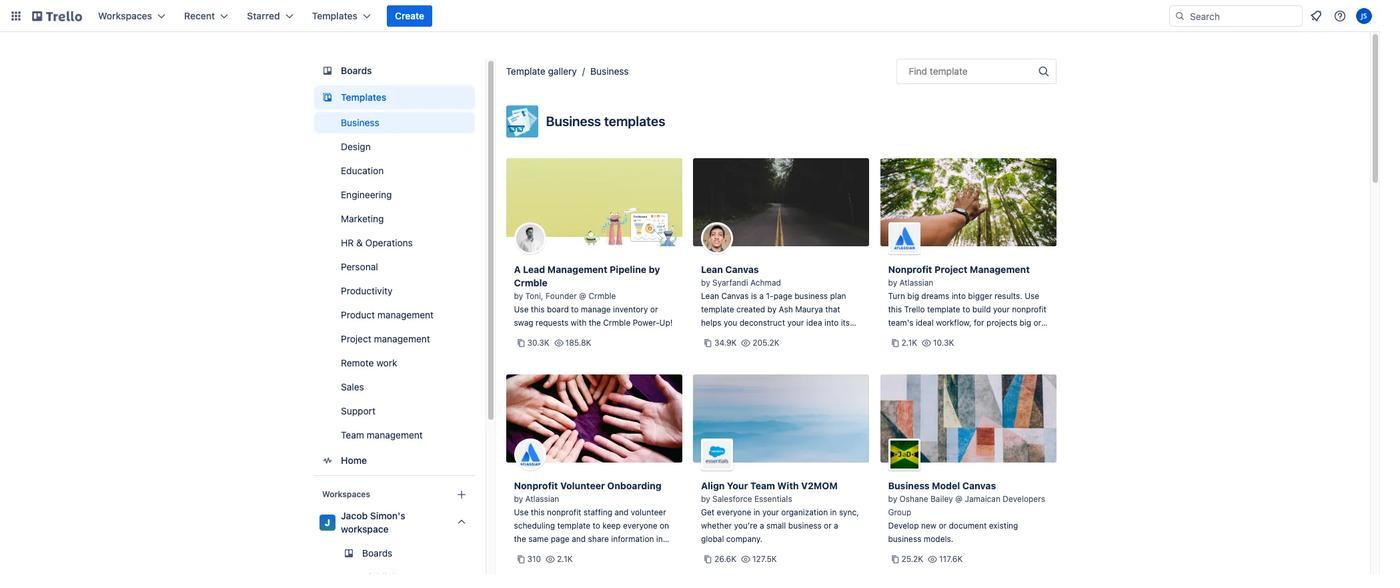 Task type: locate. For each thing, give the bounding box(es) containing it.
management inside project management link
[[374, 333, 430, 344]]

jacob
[[341, 510, 368, 521]]

1 horizontal spatial into
[[952, 291, 966, 301]]

workspace
[[341, 523, 388, 535]]

organization
[[782, 507, 828, 517]]

hr & operations
[[341, 237, 413, 248]]

into down that
[[825, 318, 839, 328]]

2 horizontal spatial in
[[831, 507, 837, 517]]

to inside a lead management pipeline by crmble by toni, founder @ crmble use this board to manage inventory or swag requests with the crmble power-up!
[[571, 304, 579, 314]]

1 vertical spatial workspaces
[[322, 489, 370, 499]]

1 horizontal spatial the
[[589, 318, 601, 328]]

Find template field
[[897, 59, 1057, 84]]

0 vertical spatial page
[[774, 291, 793, 301]]

canvas inside business model canvas by oshane bailey @ jamaican developers group develop new or document existing business models.
[[963, 480, 997, 491]]

business up oshane
[[889, 480, 930, 491]]

2 vertical spatial your
[[763, 507, 780, 517]]

1 vertical spatial business link
[[314, 112, 475, 133]]

use inside nonprofit volunteer onboarding by atlassian use this nonprofit staffing and volunteer scheduling template to keep everyone on the same page and share information in real-time.
[[514, 507, 529, 517]]

everyone up "information"
[[623, 521, 658, 531]]

@ inside business model canvas by oshane bailey @ jamaican developers group develop new or document existing business models.
[[956, 494, 963, 504]]

a right is
[[760, 291, 764, 301]]

volunteer
[[561, 480, 605, 491]]

management up results.
[[970, 264, 1030, 275]]

founder
[[546, 291, 577, 301]]

1 vertical spatial boards link
[[314, 543, 475, 564]]

2.1k
[[902, 338, 918, 348], [557, 554, 573, 564]]

your inside align your team with v2mom by salesforce essentials get everyone in your organization in sync, whether you're a small business or a global company.
[[763, 507, 780, 517]]

&
[[356, 237, 363, 248]]

0 vertical spatial canvas
[[726, 264, 759, 275]]

by
[[649, 264, 660, 275], [701, 278, 711, 288], [889, 278, 898, 288], [514, 291, 523, 301], [768, 304, 777, 314], [514, 494, 523, 504], [701, 494, 711, 504], [889, 494, 898, 504]]

0 vertical spatial use
[[1025, 291, 1040, 301]]

atlassian inside nonprofit volunteer onboarding by atlassian use this nonprofit staffing and volunteer scheduling template to keep everyone on the same page and share information in real-time.
[[526, 494, 560, 504]]

into left bigger
[[952, 291, 966, 301]]

boards down workspace
[[362, 547, 392, 559]]

1 vertical spatial boards
[[362, 547, 392, 559]]

or inside align your team with v2mom by salesforce essentials get everyone in your organization in sync, whether you're a small business or a global company.
[[824, 521, 832, 531]]

0 vertical spatial boards
[[341, 65, 372, 76]]

1 lean from the top
[[701, 264, 723, 275]]

management
[[377, 309, 434, 320], [374, 333, 430, 344], [366, 429, 423, 441]]

by right pipeline
[[649, 264, 660, 275]]

0 horizontal spatial nonprofit
[[514, 480, 558, 491]]

0 vertical spatial templates
[[312, 10, 358, 21]]

same
[[529, 534, 549, 544]]

0 horizontal spatial business link
[[314, 112, 475, 133]]

big
[[908, 291, 920, 301], [1020, 318, 1032, 328]]

0 vertical spatial business link
[[591, 65, 629, 77]]

2 vertical spatial business
[[889, 534, 922, 544]]

nonprofit up scheduling
[[547, 507, 582, 517]]

0 vertical spatial management
[[377, 309, 434, 320]]

templates up board image
[[312, 10, 358, 21]]

1 horizontal spatial @
[[956, 494, 963, 504]]

by up group
[[889, 494, 898, 504]]

1 horizontal spatial to
[[593, 521, 601, 531]]

0 horizontal spatial nonprofit
[[547, 507, 582, 517]]

nonprofit for nonprofit volunteer onboarding
[[514, 480, 558, 491]]

2 vertical spatial use
[[514, 507, 529, 517]]

template down staffing at the left of page
[[558, 521, 591, 531]]

a
[[760, 291, 764, 301], [760, 521, 765, 531], [834, 521, 839, 531]]

26.6k
[[715, 554, 737, 564]]

boards link down jacob simon's workspace
[[314, 543, 475, 564]]

0 horizontal spatial in
[[657, 534, 663, 544]]

atlassian
[[900, 278, 934, 288], [526, 494, 560, 504]]

canvas up jamaican
[[963, 480, 997, 491]]

or right new
[[939, 521, 947, 531]]

by inside align your team with v2mom by salesforce essentials get everyone in your organization in sync, whether you're a small business or a global company.
[[701, 494, 711, 504]]

1 horizontal spatial 2.1k
[[902, 338, 918, 348]]

1 horizontal spatial atlassian
[[900, 278, 934, 288]]

nonprofit inside nonprofit project management by atlassian turn big dreams into bigger results. use this trello template to build your nonprofit team's ideal workflow, for projects big or small.
[[889, 264, 933, 275]]

1 vertical spatial big
[[1020, 318, 1032, 328]]

your down the ash
[[788, 318, 805, 328]]

template inside the lean canvas by syarfandi achmad lean canvas is a 1-page business plan template created by ash maurya that helps you deconstruct your idea into its key assumptions.
[[701, 304, 735, 314]]

management for product management
[[377, 309, 434, 320]]

results.
[[995, 291, 1023, 301]]

business up maurya
[[795, 291, 828, 301]]

use
[[1025, 291, 1040, 301], [514, 304, 529, 314], [514, 507, 529, 517]]

template up the helps
[[701, 304, 735, 314]]

0 vertical spatial team
[[341, 429, 364, 441]]

back to home image
[[32, 5, 82, 27]]

0 vertical spatial @
[[579, 291, 587, 301]]

by up scheduling
[[514, 494, 523, 504]]

by left syarfandi
[[701, 278, 711, 288]]

marketing
[[341, 213, 384, 224]]

this down the toni,
[[531, 304, 545, 314]]

crmble down inventory
[[604, 318, 631, 328]]

big up trello
[[908, 291, 920, 301]]

page right the "same"
[[551, 534, 570, 544]]

board image
[[319, 63, 335, 79]]

information
[[611, 534, 654, 544]]

this for turn
[[889, 304, 903, 314]]

business inside align your team with v2mom by salesforce essentials get everyone in your organization in sync, whether you're a small business or a global company.
[[789, 521, 822, 531]]

2 management from the left
[[970, 264, 1030, 275]]

team down support
[[341, 429, 364, 441]]

and up the "keep"
[[615, 507, 629, 517]]

0 vertical spatial lean
[[701, 264, 723, 275]]

trello
[[905, 304, 926, 314]]

team inside align your team with v2mom by salesforce essentials get everyone in your organization in sync, whether you're a small business or a global company.
[[751, 480, 776, 491]]

use inside nonprofit project management by atlassian turn big dreams into bigger results. use this trello template to build your nonprofit team's ideal workflow, for projects big or small.
[[1025, 291, 1040, 301]]

2 horizontal spatial your
[[994, 304, 1010, 314]]

to up with
[[571, 304, 579, 314]]

by up turn
[[889, 278, 898, 288]]

big right projects
[[1020, 318, 1032, 328]]

template right find
[[930, 65, 968, 77]]

home image
[[319, 453, 335, 469]]

0 vertical spatial atlassian
[[900, 278, 934, 288]]

1 horizontal spatial team
[[751, 480, 776, 491]]

templates right template board "image"
[[341, 91, 386, 103]]

business inside business model canvas by oshane bailey @ jamaican developers group develop new or document existing business models.
[[889, 480, 930, 491]]

0 horizontal spatial team
[[341, 429, 364, 441]]

your inside nonprofit project management by atlassian turn big dreams into bigger results. use this trello template to build your nonprofit team's ideal workflow, for projects big or small.
[[994, 304, 1010, 314]]

use right results.
[[1025, 291, 1040, 301]]

page inside nonprofit volunteer onboarding by atlassian use this nonprofit staffing and volunteer scheduling template to keep everyone on the same page and share information in real-time.
[[551, 534, 570, 544]]

1 boards link from the top
[[314, 59, 475, 83]]

you're
[[734, 521, 758, 531]]

to
[[571, 304, 579, 314], [963, 304, 971, 314], [593, 521, 601, 531]]

assumptions.
[[717, 331, 767, 341]]

in down the on
[[657, 534, 663, 544]]

page inside the lean canvas by syarfandi achmad lean canvas is a 1-page business plan template created by ash maurya that helps you deconstruct your idea into its key assumptions.
[[774, 291, 793, 301]]

0 horizontal spatial your
[[763, 507, 780, 517]]

sync,
[[840, 507, 860, 517]]

1 vertical spatial the
[[514, 534, 526, 544]]

template down dreams on the bottom
[[928, 304, 961, 314]]

1 vertical spatial management
[[374, 333, 430, 344]]

atlassian for project
[[900, 278, 934, 288]]

helps
[[701, 318, 722, 328]]

and
[[615, 507, 629, 517], [572, 534, 586, 544]]

crmble up manage
[[589, 291, 616, 301]]

that
[[826, 304, 841, 314]]

team
[[341, 429, 364, 441], [751, 480, 776, 491]]

management up founder
[[548, 264, 608, 275]]

into
[[952, 291, 966, 301], [825, 318, 839, 328]]

align your team with v2mom by salesforce essentials get everyone in your organization in sync, whether you're a small business or a global company.
[[701, 480, 860, 544]]

or down organization
[[824, 521, 832, 531]]

everyone inside align your team with v2mom by salesforce essentials get everyone in your organization in sync, whether you're a small business or a global company.
[[717, 507, 752, 517]]

simon's
[[370, 510, 405, 521]]

nonprofit down atlassian image
[[514, 480, 558, 491]]

nonprofit
[[1013, 304, 1047, 314], [547, 507, 582, 517]]

template
[[506, 65, 546, 77]]

to left build
[[963, 304, 971, 314]]

starred
[[247, 10, 280, 21]]

management inside nonprofit project management by atlassian turn big dreams into bigger results. use this trello template to build your nonprofit team's ideal workflow, for projects big or small.
[[970, 264, 1030, 275]]

2.1k down team's
[[902, 338, 918, 348]]

2 vertical spatial management
[[366, 429, 423, 441]]

2.1k right time. at the bottom left
[[557, 554, 573, 564]]

nonprofit down results.
[[1013, 304, 1047, 314]]

create button
[[387, 5, 433, 27]]

canvas down syarfandi
[[722, 291, 749, 301]]

atlassian up scheduling
[[526, 494, 560, 504]]

everyone down salesforce
[[717, 507, 752, 517]]

1 horizontal spatial management
[[970, 264, 1030, 275]]

this inside a lead management pipeline by crmble by toni, founder @ crmble use this board to manage inventory or swag requests with the crmble power-up!
[[531, 304, 545, 314]]

1 vertical spatial use
[[514, 304, 529, 314]]

management inside a lead management pipeline by crmble by toni, founder @ crmble use this board to manage inventory or swag requests with the crmble power-up!
[[548, 264, 608, 275]]

management down productivity link
[[377, 309, 434, 320]]

0 horizontal spatial workspaces
[[98, 10, 152, 21]]

canvas up syarfandi
[[726, 264, 759, 275]]

page up the ash
[[774, 291, 793, 301]]

0 horizontal spatial page
[[551, 534, 570, 544]]

keep
[[603, 521, 621, 531]]

lean
[[701, 264, 723, 275], [701, 291, 720, 301]]

117.6k
[[940, 554, 963, 564]]

0 horizontal spatial to
[[571, 304, 579, 314]]

create
[[395, 10, 425, 21]]

0 horizontal spatial everyone
[[623, 521, 658, 531]]

boards link up templates link
[[314, 59, 475, 83]]

your up projects
[[994, 304, 1010, 314]]

1 horizontal spatial page
[[774, 291, 793, 301]]

0 vertical spatial boards link
[[314, 59, 475, 83]]

1 vertical spatial your
[[788, 318, 805, 328]]

in
[[754, 507, 761, 517], [831, 507, 837, 517], [657, 534, 663, 544]]

0 horizontal spatial atlassian
[[526, 494, 560, 504]]

0 notifications image
[[1309, 8, 1325, 24]]

1 vertical spatial into
[[825, 318, 839, 328]]

0 horizontal spatial @
[[579, 291, 587, 301]]

1 vertical spatial @
[[956, 494, 963, 504]]

1 vertical spatial and
[[572, 534, 586, 544]]

key
[[701, 331, 714, 341]]

0 horizontal spatial 2.1k
[[557, 554, 573, 564]]

to down staffing at the left of page
[[593, 521, 601, 531]]

boards right board image
[[341, 65, 372, 76]]

0 vertical spatial project
[[935, 264, 968, 275]]

nonprofit inside nonprofit volunteer onboarding by atlassian use this nonprofit staffing and volunteer scheduling template to keep everyone on the same page and share information in real-time.
[[547, 507, 582, 517]]

business model canvas by oshane bailey @ jamaican developers group develop new or document existing business models.
[[889, 480, 1046, 544]]

jacob simon's workspace
[[341, 510, 405, 535]]

business down develop
[[889, 534, 922, 544]]

use up scheduling
[[514, 507, 529, 517]]

1 horizontal spatial and
[[615, 507, 629, 517]]

1 vertical spatial business
[[789, 521, 822, 531]]

management down product management link
[[374, 333, 430, 344]]

workspaces
[[98, 10, 152, 21], [322, 489, 370, 499]]

1 vertical spatial atlassian
[[526, 494, 560, 504]]

recent button
[[176, 5, 236, 27]]

in left sync,
[[831, 507, 837, 517]]

nonprofit inside nonprofit volunteer onboarding by atlassian use this nonprofit staffing and volunteer scheduling template to keep everyone on the same page and share information in real-time.
[[514, 480, 558, 491]]

use up swag on the bottom left of the page
[[514, 304, 529, 314]]

1 vertical spatial lean
[[701, 291, 720, 301]]

by up get
[[701, 494, 711, 504]]

templates inside popup button
[[312, 10, 358, 21]]

small.
[[889, 331, 911, 341]]

syarfandi
[[713, 278, 749, 288]]

25.2k
[[902, 554, 924, 564]]

primary element
[[0, 0, 1381, 32]]

1 vertical spatial everyone
[[623, 521, 658, 531]]

team up essentials
[[751, 480, 776, 491]]

1 horizontal spatial nonprofit
[[1013, 304, 1047, 314]]

business up design
[[341, 117, 379, 128]]

2 vertical spatial canvas
[[963, 480, 997, 491]]

1 management from the left
[[548, 264, 608, 275]]

product
[[341, 309, 375, 320]]

created
[[737, 304, 766, 314]]

nonprofit up turn
[[889, 264, 933, 275]]

template
[[930, 65, 968, 77], [701, 304, 735, 314], [928, 304, 961, 314], [558, 521, 591, 531]]

0 vertical spatial the
[[589, 318, 601, 328]]

this for crmble
[[531, 304, 545, 314]]

lean down syarfandi
[[701, 291, 720, 301]]

project
[[935, 264, 968, 275], [341, 333, 371, 344]]

business down organization
[[789, 521, 822, 531]]

business link right gallery
[[591, 65, 629, 77]]

and left share
[[572, 534, 586, 544]]

1 vertical spatial 2.1k
[[557, 554, 573, 564]]

to inside nonprofit project management by atlassian turn big dreams into bigger results. use this trello template to build your nonprofit team's ideal workflow, for projects big or small.
[[963, 304, 971, 314]]

project up dreams on the bottom
[[935, 264, 968, 275]]

templates button
[[304, 5, 379, 27]]

models.
[[924, 534, 954, 544]]

business down gallery
[[546, 113, 601, 129]]

1 vertical spatial team
[[751, 480, 776, 491]]

1 horizontal spatial big
[[1020, 318, 1032, 328]]

management down support link
[[366, 429, 423, 441]]

0 vertical spatial your
[[994, 304, 1010, 314]]

personal link
[[314, 256, 475, 278]]

your down essentials
[[763, 507, 780, 517]]

0 horizontal spatial into
[[825, 318, 839, 328]]

search image
[[1175, 11, 1186, 21]]

1 horizontal spatial everyone
[[717, 507, 752, 517]]

for
[[974, 318, 985, 328]]

the down manage
[[589, 318, 601, 328]]

0 horizontal spatial management
[[548, 264, 608, 275]]

0 vertical spatial workspaces
[[98, 10, 152, 21]]

1 vertical spatial nonprofit
[[547, 507, 582, 517]]

or right projects
[[1034, 318, 1042, 328]]

into inside the lean canvas by syarfandi achmad lean canvas is a 1-page business plan template created by ash maurya that helps you deconstruct your idea into its key assumptions.
[[825, 318, 839, 328]]

0 vertical spatial nonprofit
[[1013, 304, 1047, 314]]

this inside nonprofit volunteer onboarding by atlassian use this nonprofit staffing and volunteer scheduling template to keep everyone on the same page and share information in real-time.
[[531, 507, 545, 517]]

your
[[727, 480, 749, 491]]

group
[[889, 507, 912, 517]]

1 horizontal spatial your
[[788, 318, 805, 328]]

@ right bailey
[[956, 494, 963, 504]]

1 vertical spatial page
[[551, 534, 570, 544]]

find template
[[909, 65, 968, 77]]

use inside a lead management pipeline by crmble by toni, founder @ crmble use this board to manage inventory or swag requests with the crmble power-up!
[[514, 304, 529, 314]]

this up scheduling
[[531, 507, 545, 517]]

0 horizontal spatial the
[[514, 534, 526, 544]]

0 vertical spatial big
[[908, 291, 920, 301]]

project up remote
[[341, 333, 371, 344]]

management inside the team management link
[[366, 429, 423, 441]]

the up real-
[[514, 534, 526, 544]]

atlassian inside nonprofit project management by atlassian turn big dreams into bigger results. use this trello template to build your nonprofit team's ideal workflow, for projects big or small.
[[900, 278, 934, 288]]

share
[[588, 534, 609, 544]]

lean up syarfandi
[[701, 264, 723, 275]]

0 vertical spatial everyone
[[717, 507, 752, 517]]

1 vertical spatial nonprofit
[[514, 480, 558, 491]]

1 horizontal spatial nonprofit
[[889, 264, 933, 275]]

0 vertical spatial business
[[795, 291, 828, 301]]

or inside business model canvas by oshane bailey @ jamaican developers group develop new or document existing business models.
[[939, 521, 947, 531]]

in up you're
[[754, 507, 761, 517]]

2 horizontal spatial to
[[963, 304, 971, 314]]

or up power-
[[651, 304, 658, 314]]

0 vertical spatial and
[[615, 507, 629, 517]]

@ up manage
[[579, 291, 587, 301]]

0 vertical spatial nonprofit
[[889, 264, 933, 275]]

by down 1-
[[768, 304, 777, 314]]

dreams
[[922, 291, 950, 301]]

1 horizontal spatial project
[[935, 264, 968, 275]]

gallery
[[548, 65, 577, 77]]

this down turn
[[889, 304, 903, 314]]

align
[[701, 480, 725, 491]]

hr & operations link
[[314, 232, 475, 254]]

crmble down lead
[[514, 277, 548, 288]]

toni,
[[526, 291, 544, 301]]

sales
[[341, 381, 364, 392]]

business link up "design" link at left
[[314, 112, 475, 133]]

0 vertical spatial into
[[952, 291, 966, 301]]

a inside the lean canvas by syarfandi achmad lean canvas is a 1-page business plan template created by ash maurya that helps you deconstruct your idea into its key assumptions.
[[760, 291, 764, 301]]

this inside nonprofit project management by atlassian turn big dreams into bigger results. use this trello template to build your nonprofit team's ideal workflow, for projects big or small.
[[889, 304, 903, 314]]

atlassian up dreams on the bottom
[[900, 278, 934, 288]]

page
[[774, 291, 793, 301], [551, 534, 570, 544]]

design
[[341, 141, 371, 152]]

sales link
[[314, 376, 475, 398]]

management inside product management link
[[377, 309, 434, 320]]

use for a lead management pipeline by crmble
[[514, 304, 529, 314]]

0 horizontal spatial project
[[341, 333, 371, 344]]



Task type: describe. For each thing, give the bounding box(es) containing it.
home
[[341, 455, 367, 466]]

create a workspace image
[[454, 487, 470, 503]]

nonprofit for nonprofit project management
[[889, 264, 933, 275]]

volunteer
[[631, 507, 667, 517]]

up!
[[660, 318, 673, 328]]

2 vertical spatial crmble
[[604, 318, 631, 328]]

the inside nonprofit volunteer onboarding by atlassian use this nonprofit staffing and volunteer scheduling template to keep everyone on the same page and share information in real-time.
[[514, 534, 526, 544]]

bailey
[[931, 494, 954, 504]]

achmad
[[751, 278, 782, 288]]

salesforce
[[713, 494, 753, 504]]

use for nonprofit project management
[[1025, 291, 1040, 301]]

v2mom
[[802, 480, 838, 491]]

company.
[[727, 534, 763, 544]]

0 horizontal spatial and
[[572, 534, 586, 544]]

or inside nonprofit project management by atlassian turn big dreams into bigger results. use this trello template to build your nonprofit team's ideal workflow, for projects big or small.
[[1034, 318, 1042, 328]]

1 vertical spatial canvas
[[722, 291, 749, 301]]

templates link
[[314, 85, 475, 109]]

your inside the lean canvas by syarfandi achmad lean canvas is a 1-page business plan template created by ash maurya that helps you deconstruct your idea into its key assumptions.
[[788, 318, 805, 328]]

template inside nonprofit volunteer onboarding by atlassian use this nonprofit staffing and volunteer scheduling template to keep everyone on the same page and share information in real-time.
[[558, 521, 591, 531]]

a
[[514, 264, 521, 275]]

atlassian for volunteer
[[526, 494, 560, 504]]

by inside business model canvas by oshane bailey @ jamaican developers group develop new or document existing business models.
[[889, 494, 898, 504]]

nonprofit project management by atlassian turn big dreams into bigger results. use this trello template to build your nonprofit team's ideal workflow, for projects big or small.
[[889, 264, 1047, 341]]

1 horizontal spatial in
[[754, 507, 761, 517]]

workspaces button
[[90, 5, 174, 27]]

a left small
[[760, 521, 765, 531]]

0 vertical spatial 2.1k
[[902, 338, 918, 348]]

template inside field
[[930, 65, 968, 77]]

small
[[767, 521, 787, 531]]

global
[[701, 534, 725, 544]]

0 vertical spatial crmble
[[514, 277, 548, 288]]

oshane bailey @ jamaican developers group image
[[889, 439, 921, 471]]

jamaican
[[965, 494, 1001, 504]]

work
[[376, 357, 397, 368]]

boards for first boards link from the top
[[341, 65, 372, 76]]

design link
[[314, 136, 475, 158]]

2 boards link from the top
[[314, 543, 475, 564]]

new
[[922, 521, 937, 531]]

model
[[933, 480, 961, 491]]

into inside nonprofit project management by atlassian turn big dreams into bigger results. use this trello template to build your nonprofit team's ideal workflow, for projects big or small.
[[952, 291, 966, 301]]

1 vertical spatial crmble
[[589, 291, 616, 301]]

projects
[[987, 318, 1018, 328]]

template inside nonprofit project management by atlassian turn big dreams into bigger results. use this trello template to build your nonprofit team's ideal workflow, for projects big or small.
[[928, 304, 961, 314]]

jacob simon (jacobsimon16) image
[[1357, 8, 1373, 24]]

maurya
[[796, 304, 824, 314]]

requests
[[536, 318, 569, 328]]

@ inside a lead management pipeline by crmble by toni, founder @ crmble use this board to manage inventory or swag requests with the crmble power-up!
[[579, 291, 587, 301]]

or inside a lead management pipeline by crmble by toni, founder @ crmble use this board to manage inventory or swag requests with the crmble power-up!
[[651, 304, 658, 314]]

workspaces inside popup button
[[98, 10, 152, 21]]

by left the toni,
[[514, 291, 523, 301]]

whether
[[701, 521, 732, 531]]

home link
[[314, 449, 475, 473]]

time.
[[532, 547, 551, 557]]

productivity
[[341, 285, 392, 296]]

management for team management
[[366, 429, 423, 441]]

with
[[571, 318, 587, 328]]

is
[[751, 291, 758, 301]]

onboarding
[[608, 480, 662, 491]]

30.3k
[[528, 338, 550, 348]]

manage
[[581, 304, 611, 314]]

Search field
[[1186, 6, 1303, 26]]

ash
[[779, 304, 794, 314]]

operations
[[365, 237, 413, 248]]

team's
[[889, 318, 914, 328]]

its
[[841, 318, 850, 328]]

syarfandi achmad image
[[701, 222, 734, 254]]

10.3k
[[934, 338, 955, 348]]

engineering link
[[314, 184, 475, 206]]

nonprofit inside nonprofit project management by atlassian turn big dreams into bigger results. use this trello template to build your nonprofit team's ideal workflow, for projects big or small.
[[1013, 304, 1047, 314]]

existing
[[990, 521, 1019, 531]]

by inside nonprofit project management by atlassian turn big dreams into bigger results. use this trello template to build your nonprofit team's ideal workflow, for projects big or small.
[[889, 278, 898, 288]]

idea
[[807, 318, 823, 328]]

management for lead
[[548, 264, 608, 275]]

management for project
[[970, 264, 1030, 275]]

atlassian image
[[514, 439, 546, 471]]

product management link
[[314, 304, 475, 326]]

atlassian image
[[889, 222, 921, 254]]

1 horizontal spatial business link
[[591, 65, 629, 77]]

productivity link
[[314, 280, 475, 302]]

template gallery
[[506, 65, 577, 77]]

team management
[[341, 429, 423, 441]]

template gallery link
[[506, 65, 577, 77]]

swag
[[514, 318, 534, 328]]

pipeline
[[610, 264, 647, 275]]

team management link
[[314, 425, 475, 446]]

build
[[973, 304, 992, 314]]

1 vertical spatial templates
[[341, 91, 386, 103]]

templates
[[605, 113, 666, 129]]

open information menu image
[[1334, 9, 1348, 23]]

1 vertical spatial project
[[341, 333, 371, 344]]

project inside nonprofit project management by atlassian turn big dreams into bigger results. use this trello template to build your nonprofit team's ideal workflow, for projects big or small.
[[935, 264, 968, 275]]

board
[[547, 304, 569, 314]]

hr
[[341, 237, 354, 248]]

in inside nonprofit volunteer onboarding by atlassian use this nonprofit staffing and volunteer scheduling template to keep everyone on the same page and share information in real-time.
[[657, 534, 663, 544]]

lead
[[523, 264, 545, 275]]

bigger
[[969, 291, 993, 301]]

a down v2mom
[[834, 521, 839, 531]]

0 horizontal spatial big
[[908, 291, 920, 301]]

2 lean from the top
[[701, 291, 720, 301]]

toni, founder @ crmble image
[[514, 222, 546, 254]]

real-
[[514, 547, 532, 557]]

with
[[778, 480, 799, 491]]

get
[[701, 507, 715, 517]]

workflow,
[[937, 318, 972, 328]]

remote work link
[[314, 352, 475, 374]]

support link
[[314, 400, 475, 422]]

everyone inside nonprofit volunteer onboarding by atlassian use this nonprofit staffing and volunteer scheduling template to keep everyone on the same page and share information in real-time.
[[623, 521, 658, 531]]

to inside nonprofit volunteer onboarding by atlassian use this nonprofit staffing and volunteer scheduling template to keep everyone on the same page and share information in real-time.
[[593, 521, 601, 531]]

scheduling
[[514, 521, 555, 531]]

power-
[[633, 318, 660, 328]]

business inside business model canvas by oshane bailey @ jamaican developers group develop new or document existing business models.
[[889, 534, 922, 544]]

the inside a lead management pipeline by crmble by toni, founder @ crmble use this board to manage inventory or swag requests with the crmble power-up!
[[589, 318, 601, 328]]

plan
[[831, 291, 847, 301]]

nonprofit volunteer onboarding by atlassian use this nonprofit staffing and volunteer scheduling template to keep everyone on the same page and share information in real-time.
[[514, 480, 670, 557]]

1-
[[767, 291, 774, 301]]

find
[[909, 65, 928, 77]]

business right gallery
[[591, 65, 629, 77]]

turn
[[889, 291, 906, 301]]

boards for 1st boards link from the bottom
[[362, 547, 392, 559]]

product management
[[341, 309, 434, 320]]

management for project management
[[374, 333, 430, 344]]

business templates
[[546, 113, 666, 129]]

a lead management pipeline by crmble by toni, founder @ crmble use this board to manage inventory or swag requests with the crmble power-up!
[[514, 264, 673, 328]]

lean canvas by syarfandi achmad lean canvas is a 1-page business plan template created by ash maurya that helps you deconstruct your idea into its key assumptions.
[[701, 264, 850, 341]]

develop
[[889, 521, 919, 531]]

ideal
[[916, 318, 934, 328]]

remote
[[341, 357, 374, 368]]

business icon image
[[506, 105, 538, 137]]

by inside nonprofit volunteer onboarding by atlassian use this nonprofit staffing and volunteer scheduling template to keep everyone on the same page and share information in real-time.
[[514, 494, 523, 504]]

staffing
[[584, 507, 613, 517]]

template board image
[[319, 89, 335, 105]]

business inside the lean canvas by syarfandi achmad lean canvas is a 1-page business plan template created by ash maurya that helps you deconstruct your idea into its key assumptions.
[[795, 291, 828, 301]]

1 horizontal spatial workspaces
[[322, 489, 370, 499]]

salesforce essentials image
[[701, 439, 734, 471]]

deconstruct
[[740, 318, 786, 328]]



Task type: vqa. For each thing, say whether or not it's contained in the screenshot.
the top Use
yes



